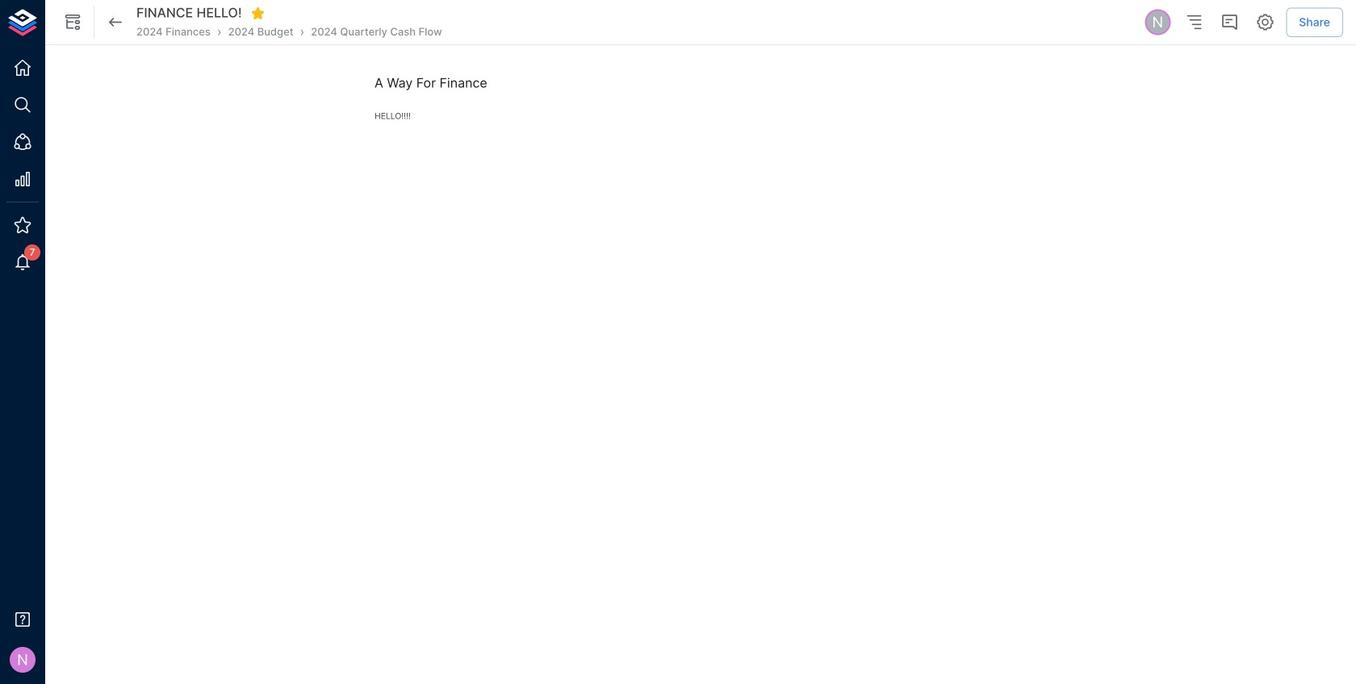 Task type: locate. For each thing, give the bounding box(es) containing it.
remove favorite image
[[251, 6, 265, 20]]

go back image
[[106, 13, 125, 32]]

table of contents image
[[1185, 13, 1204, 32]]

comments image
[[1220, 13, 1239, 32]]



Task type: vqa. For each thing, say whether or not it's contained in the screenshot.
REMOVE FAVORITE ICON
yes



Task type: describe. For each thing, give the bounding box(es) containing it.
settings image
[[1256, 13, 1275, 32]]

show wiki image
[[63, 13, 82, 32]]



